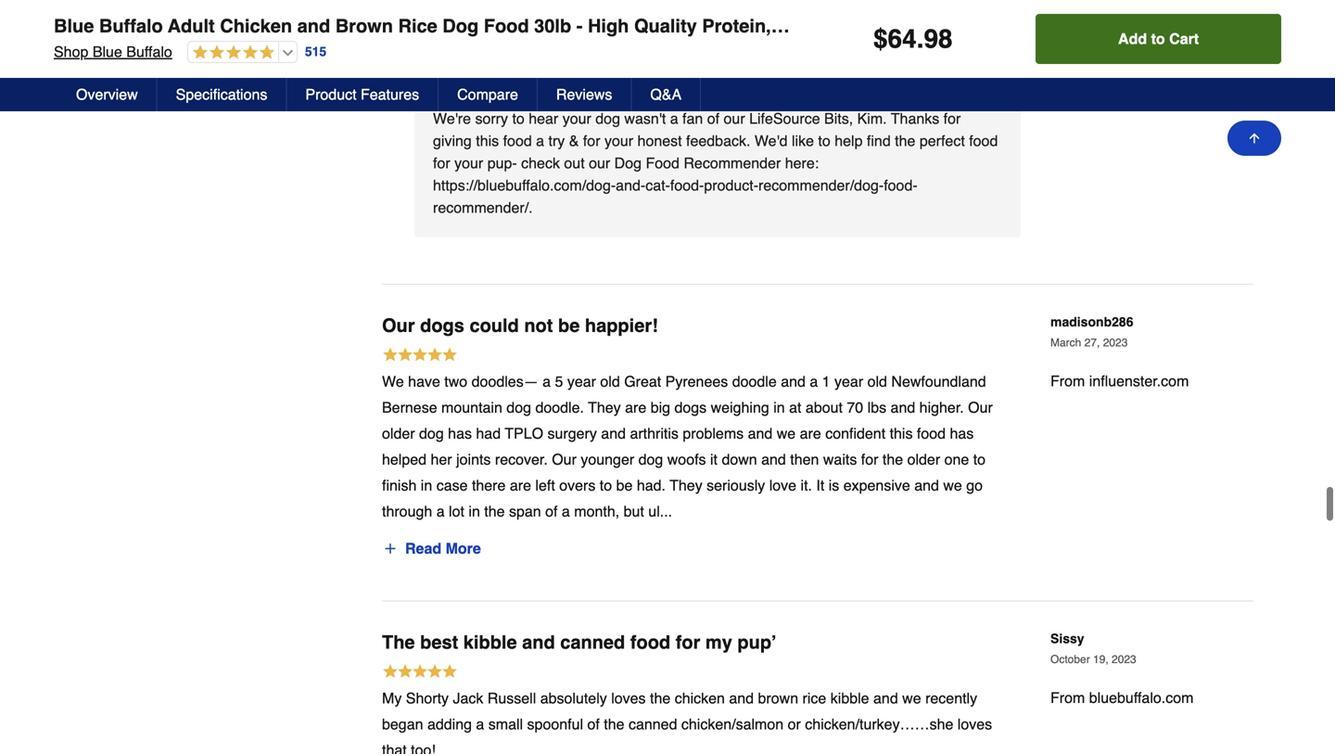 Task type: vqa. For each thing, say whether or not it's contained in the screenshot.
the chicken
yes



Task type: describe. For each thing, give the bounding box(es) containing it.
and down weighing
[[748, 425, 773, 442]]

64
[[888, 24, 917, 54]]

ul...
[[649, 503, 673, 520]]

and up 515
[[297, 15, 330, 37]]

4.7 stars image
[[188, 45, 274, 62]]

2 vertical spatial your
[[455, 154, 484, 172]]

1 horizontal spatial loves
[[958, 716, 993, 733]]

1 vertical spatial our
[[969, 399, 993, 416]]

we have two doodles— a 5 year old great pyrenees doodle and a 1 year old newfoundland bernese mountain dog doodle. they are big dogs weighing in at about 70 lbs and higher. our older dog has had tplo surgery and arthritis problems and we are confident this food has helped her joints recover. our younger dog woofs it down and then waits for the older one to finish in case there are left overs to be had. they seriously love it. it is expensive and we go through a lot in the span of a month, but ul...
[[382, 373, 993, 520]]

madisonb286
[[1051, 314, 1134, 329]]

2 old from the left
[[868, 373, 888, 390]]

is
[[829, 477, 840, 494]]

food right perfect in the top right of the page
[[970, 132, 998, 149]]

be inside we have two doodles— a 5 year old great pyrenees doodle and a 1 year old newfoundland bernese mountain dog doodle. they are big dogs weighing in at about 70 lbs and higher. our older dog has had tplo surgery and arthritis problems and we are confident this food has helped her joints recover. our younger dog woofs it down and then waits for the older one to finish in case there are left overs to be had. they seriously love it. it is expensive and we go through a lot in the span of a month, but ul...
[[616, 477, 633, 494]]

mountain
[[442, 399, 503, 416]]

recommender
[[684, 154, 781, 172]]

from for the best kibble and canned food for my pup'
[[1051, 689, 1086, 706]]

kim.
[[858, 110, 887, 127]]

dog up her at bottom
[[419, 425, 444, 442]]

seriously
[[707, 477, 766, 494]]

of inside we're sorry to hear your dog wasn't a fan of our lifesource bits, kim. thanks for giving this food a try & for your honest feedback. we'd like to help find the perfect food for your pup- check out our dog food recommender here: https://bluebuffalo.com/dog-and-cat-food-product-recommender/dog-food- recommender/.
[[708, 110, 720, 127]]

october
[[1051, 653, 1091, 666]]

my shorty jack russell absolutely loves the chicken and brown rice kibble and we recently began adding a small spoonful of the canned chicken/salmon or chicken/turkey……she loves that too!
[[382, 690, 993, 754]]

of inside my shorty jack russell absolutely loves the chicken and brown rice kibble and we recently began adding a small spoonful of the canned chicken/salmon or chicken/turkey……she loves that too!
[[588, 716, 600, 733]]

for left my
[[676, 632, 701, 653]]

adding
[[428, 716, 472, 733]]

a left try at the left of page
[[536, 132, 545, 149]]

1 horizontal spatial &
[[1039, 15, 1052, 37]]

0 vertical spatial our
[[382, 315, 415, 336]]

0 vertical spatial they
[[588, 399, 621, 416]]

0 horizontal spatial we
[[777, 425, 796, 442]]

fatty
[[1073, 15, 1117, 37]]

one
[[945, 451, 970, 468]]

compare button
[[439, 78, 538, 111]]

and up chicken/salmon
[[729, 690, 754, 707]]

try
[[549, 132, 565, 149]]

q&a button
[[632, 78, 701, 111]]

wasn't
[[625, 110, 666, 127]]

we inside my shorty jack russell absolutely loves the chicken and brown rice kibble and we recently began adding a small spoonful of the canned chicken/salmon or chicken/turkey……she loves that too!
[[903, 690, 922, 707]]

the
[[382, 632, 415, 653]]

a left 1
[[810, 373, 818, 390]]

features
[[361, 86, 419, 103]]

blue right shop
[[93, 43, 122, 60]]

canned inside my shorty jack russell absolutely loves the chicken and brown rice kibble and we recently began adding a small spoonful of the canned chicken/salmon or chicken/turkey……she loves that too!
[[629, 716, 678, 733]]

product features
[[306, 86, 419, 103]]

the down there
[[484, 503, 505, 520]]

30lb
[[534, 15, 572, 37]]

0 vertical spatial in
[[774, 399, 785, 416]]

reviews button
[[538, 78, 632, 111]]

sissy october 19, 2023
[[1051, 631, 1137, 666]]

through
[[382, 503, 433, 520]]

arthritis
[[630, 425, 679, 442]]

weighing
[[711, 399, 770, 416]]

arrow up image
[[1248, 131, 1262, 146]]

happier!
[[585, 315, 658, 336]]

for up out
[[583, 132, 601, 149]]

2023 for the best kibble and canned food for my pup'
[[1112, 653, 1137, 666]]

recommender/.
[[433, 199, 533, 216]]

russell
[[488, 690, 536, 707]]

more
[[446, 540, 481, 557]]

chicken
[[220, 15, 292, 37]]

quality
[[634, 15, 697, 37]]

1 vertical spatial our
[[589, 154, 611, 172]]

2 vertical spatial in
[[469, 503, 480, 520]]

of inside we have two doodles— a 5 year old great pyrenees doodle and a 1 year old newfoundland bernese mountain dog doodle. they are big dogs weighing in at about 70 lbs and higher. our older dog has had tplo surgery and arthritis problems and we are confident this food has helped her joints recover. our younger dog woofs it down and then waits for the older one to finish in case there are left overs to be had. they seriously love it. it is expensive and we go through a lot in the span of a month, but ul...
[[546, 503, 558, 520]]

0 horizontal spatial care
[[637, 76, 670, 93]]

month,
[[574, 503, 620, 520]]

1
[[822, 373, 831, 390]]

younger
[[581, 451, 635, 468]]

food inside we have two doodles— a 5 year old great pyrenees doodle and a 1 year old newfoundland bernese mountain dog doodle. they are big dogs weighing in at about 70 lbs and higher. our older dog has had tplo surgery and arthritis problems and we are confident this food has helped her joints recover. our younger dog woofs it down and then waits for the older one to finish in case there are left overs to be had. they seriously love it. it is expensive and we go through a lot in the span of a month, but ul...
[[917, 425, 946, 442]]

1 has from the left
[[448, 425, 472, 442]]

19,
[[1094, 653, 1109, 666]]

2 vertical spatial are
[[510, 477, 531, 494]]

shop
[[54, 43, 88, 60]]

from
[[508, 76, 541, 93]]

or
[[788, 716, 801, 733]]

recover.
[[495, 451, 548, 468]]

lifesource
[[750, 110, 821, 127]]

for up perfect in the top right of the page
[[944, 110, 961, 127]]

jack
[[453, 690, 484, 707]]

the left chicken
[[650, 690, 671, 707]]

pup-
[[488, 154, 517, 172]]

blue right from
[[545, 76, 578, 93]]

-
[[577, 15, 583, 37]]

dog inside we're sorry to hear your dog wasn't a fan of our lifesource bits, kim. thanks for giving this food a try & for your honest feedback. we'd like to help find the perfect food for your pup- check out our dog food recommender here: https://bluebuffalo.com/dog-and-cat-food-product-recommender/dog-food- recommender/.
[[596, 110, 621, 127]]

blue inside blue buffalo care team september 26, 2023
[[1051, 58, 1079, 73]]

a inside my shorty jack russell absolutely loves the chicken and brown rice kibble and we recently began adding a small spoonful of the canned chicken/salmon or chicken/turkey……she loves that too!
[[476, 716, 485, 733]]

for inside we have two doodles— a 5 year old great pyrenees doodle and a 1 year old newfoundland bernese mountain dog doodle. they are big dogs weighing in at about 70 lbs and higher. our older dog has had tplo surgery and arthritis problems and we are confident this food has helped her joints recover. our younger dog woofs it down and then waits for the older one to finish in case there are left overs to be had. they seriously love it. it is expensive and we go through a lot in the span of a month, but ul...
[[862, 451, 879, 468]]

madisonb286 march 27, 2023
[[1051, 314, 1134, 349]]

to left hear
[[512, 110, 525, 127]]

1 vertical spatial in
[[421, 477, 432, 494]]

the inside we're sorry to hear your dog wasn't a fan of our lifesource bits, kim. thanks for giving this food a try & for your honest feedback. we'd like to help find the perfect food for your pup- check out our dog food recommender here: https://bluebuffalo.com/dog-and-cat-food-product-recommender/dog-food- recommender/.
[[895, 132, 916, 149]]

omega
[[955, 15, 1018, 37]]

then
[[791, 451, 819, 468]]

blue up shop
[[54, 15, 94, 37]]

0 vertical spatial kibble
[[464, 632, 517, 653]]

product-
[[704, 177, 759, 194]]

2023 for our dogs could not be happier!
[[1104, 336, 1128, 349]]

specifications button
[[157, 78, 287, 111]]

add to cart
[[1119, 30, 1200, 47]]

a left 5
[[543, 373, 551, 390]]

we'd
[[755, 132, 788, 149]]

great
[[624, 373, 662, 390]]

2 horizontal spatial &
[[1323, 15, 1336, 37]]

the down the absolutely at left
[[604, 716, 625, 733]]

chicken
[[675, 690, 725, 707]]

it.
[[801, 477, 813, 494]]

down
[[722, 451, 758, 468]]

and up "russell"
[[522, 632, 555, 653]]

a left lot
[[437, 503, 445, 520]]

compare
[[457, 86, 518, 103]]

for down giving
[[433, 154, 451, 172]]

response
[[433, 76, 504, 93]]

a down overs
[[562, 503, 570, 520]]

adult
[[168, 15, 215, 37]]

had.
[[637, 477, 666, 494]]

read more
[[405, 540, 481, 557]]

0 vertical spatial your
[[563, 110, 592, 127]]

wholesome
[[777, 15, 881, 37]]

buffalo down adult
[[126, 43, 172, 60]]

bluebuffalo.com
[[1090, 689, 1194, 706]]

this inside we have two doodles— a 5 year old great pyrenees doodle and a 1 year old newfoundland bernese mountain dog doodle. they are big dogs weighing in at about 70 lbs and higher. our older dog has had tplo surgery and arthritis problems and we are confident this food has helped her joints recover. our younger dog woofs it down and then waits for the older one to finish in case there are left overs to be had. they seriously love it. it is expensive and we go through a lot in the span of a month, but ul...
[[890, 425, 913, 442]]

dog up tplo
[[507, 399, 532, 416]]

buffalo up 'shop blue buffalo'
[[99, 15, 163, 37]]

about
[[806, 399, 843, 416]]

surgery
[[548, 425, 597, 442]]

to right one
[[974, 451, 986, 468]]

dog up had.
[[639, 451, 664, 468]]

thanks
[[891, 110, 940, 127]]

recommender/dog-
[[759, 177, 884, 194]]

from influenster.com
[[1051, 372, 1190, 390]]

absolutely
[[541, 690, 607, 707]]

bernese
[[382, 399, 437, 416]]

1 food- from the left
[[671, 177, 704, 194]]

skin
[[1279, 15, 1318, 37]]

feedback.
[[686, 132, 751, 149]]

buffalo inside blue buffalo care team september 26, 2023
[[1083, 58, 1127, 73]]

https://bluebuffalo.com/dog-
[[433, 177, 616, 194]]

.
[[917, 24, 924, 54]]

chicken/salmon
[[682, 716, 784, 733]]

this inside we're sorry to hear your dog wasn't a fan of our lifesource bits, kim. thanks for giving this food a try & for your honest feedback. we'd like to help find the perfect food for your pup- check out our dog food recommender here: https://bluebuffalo.com/dog-and-cat-food-product-recommender/dog-food- recommender/.
[[476, 132, 499, 149]]

here:
[[785, 154, 819, 172]]

too!
[[411, 742, 436, 754]]



Task type: locate. For each thing, give the bounding box(es) containing it.
our right out
[[589, 154, 611, 172]]

dogs inside we have two doodles— a 5 year old great pyrenees doodle and a 1 year old newfoundland bernese mountain dog doodle. they are big dogs weighing in at about 70 lbs and higher. our older dog has had tplo surgery and arthritis problems and we are confident this food has helped her joints recover. our younger dog woofs it down and then waits for the older one to finish in case there are left overs to be had. they seriously love it. it is expensive and we go through a lot in the span of a month, but ul...
[[675, 399, 707, 416]]

older left one
[[908, 451, 941, 468]]

team inside blue buffalo care team september 26, 2023
[[1164, 58, 1197, 73]]

your down wasn't
[[605, 132, 634, 149]]

has left had
[[448, 425, 472, 442]]

check
[[521, 154, 560, 172]]

dogs left the could
[[420, 315, 465, 336]]

doodle.
[[536, 399, 584, 416]]

1 horizontal spatial are
[[625, 399, 647, 416]]

2 horizontal spatial your
[[605, 132, 634, 149]]

1 5 stars image from the top
[[382, 346, 458, 366]]

0 horizontal spatial older
[[382, 425, 415, 442]]

find
[[867, 132, 891, 149]]

canned up the absolutely at left
[[560, 632, 625, 653]]

$
[[874, 24, 888, 54]]

2 horizontal spatial are
[[800, 425, 822, 442]]

0 vertical spatial loves
[[611, 690, 646, 707]]

2023
[[1127, 80, 1152, 93], [1104, 336, 1128, 349], [1112, 653, 1137, 666]]

0 horizontal spatial &
[[569, 132, 579, 149]]

5 stars image for best
[[382, 663, 458, 683]]

5 stars image
[[382, 346, 458, 366], [382, 663, 458, 683]]

98
[[924, 24, 953, 54]]

2 horizontal spatial our
[[969, 399, 993, 416]]

shop blue buffalo
[[54, 43, 172, 60]]

old
[[601, 373, 620, 390], [868, 373, 888, 390]]

read more button
[[382, 534, 482, 563]]

to inside add to cart button
[[1152, 30, 1166, 47]]

lbs
[[868, 399, 887, 416]]

1 old from the left
[[601, 373, 620, 390]]

grains,
[[886, 15, 950, 37]]

left
[[536, 477, 555, 494]]

1 horizontal spatial year
[[835, 373, 864, 390]]

6
[[1057, 15, 1067, 37]]

my
[[382, 690, 402, 707]]

overview
[[76, 86, 138, 103]]

for up expensive
[[862, 451, 879, 468]]

in right lot
[[469, 503, 480, 520]]

my
[[706, 632, 733, 653]]

1 horizontal spatial older
[[908, 451, 941, 468]]

blue buffalo care team september 26, 2023
[[1051, 58, 1197, 93]]

& right 3
[[1039, 15, 1052, 37]]

dog inside we're sorry to hear your dog wasn't a fan of our lifesource bits, kim. thanks for giving this food a try & for your honest feedback. we'd like to help find the perfect food for your pup- check out our dog food recommender here: https://bluebuffalo.com/dog-and-cat-food-product-recommender/dog-food- recommender/.
[[615, 154, 642, 172]]

high
[[588, 15, 629, 37]]

1 vertical spatial dog
[[615, 154, 642, 172]]

cart
[[1170, 30, 1200, 47]]

1 vertical spatial they
[[670, 477, 703, 494]]

0 horizontal spatial kibble
[[464, 632, 517, 653]]

0 horizontal spatial year
[[568, 373, 596, 390]]

& inside we're sorry to hear your dog wasn't a fan of our lifesource bits, kim. thanks for giving this food a try & for your honest feedback. we'd like to help find the perfect food for your pup- check out our dog food recommender here: https://bluebuffalo.com/dog-and-cat-food-product-recommender/dog-food- recommender/.
[[569, 132, 579, 149]]

brown
[[758, 690, 799, 707]]

our down surgery
[[552, 451, 577, 468]]

blue buffalo  adult chicken and brown rice dog food 30lb - high quality protein, wholesome grains, omega 3 & 6 fatty acids for healthy skin &
[[54, 15, 1336, 37]]

0 horizontal spatial has
[[448, 425, 472, 442]]

0 vertical spatial of
[[708, 110, 720, 127]]

woofs
[[668, 451, 706, 468]]

2 vertical spatial our
[[552, 451, 577, 468]]

0 horizontal spatial your
[[455, 154, 484, 172]]

we're sorry to hear your dog wasn't a fan of our lifesource bits, kim. thanks for giving this food a try & for your honest feedback. we'd like to help find the perfect food for your pup- check out our dog food recommender here: https://bluebuffalo.com/dog-and-cat-food-product-recommender/dog-food- recommender/.
[[433, 110, 998, 216]]

0 vertical spatial 2023
[[1127, 80, 1152, 93]]

1 horizontal spatial they
[[670, 477, 703, 494]]

dogs
[[420, 315, 465, 336], [675, 399, 707, 416]]

1 vertical spatial older
[[908, 451, 941, 468]]

2 5 stars image from the top
[[382, 663, 458, 683]]

acids
[[1122, 15, 1172, 37]]

go
[[967, 477, 983, 494]]

1 vertical spatial canned
[[629, 716, 678, 733]]

0 horizontal spatial our
[[589, 154, 611, 172]]

0 horizontal spatial canned
[[560, 632, 625, 653]]

specifications
[[176, 86, 268, 103]]

0 horizontal spatial our
[[382, 315, 415, 336]]

food- down recommender
[[671, 177, 704, 194]]

1 vertical spatial care
[[637, 76, 670, 93]]

we down at
[[777, 425, 796, 442]]

and right lbs
[[891, 399, 916, 416]]

response from blue buffalo care team
[[433, 76, 712, 93]]

plus image
[[383, 541, 398, 556]]

from bluebuffalo.com
[[1051, 689, 1194, 706]]

2 year from the left
[[835, 373, 864, 390]]

our right higher.
[[969, 399, 993, 416]]

from down march
[[1051, 372, 1086, 390]]

for
[[1177, 15, 1202, 37], [944, 110, 961, 127], [583, 132, 601, 149], [433, 154, 451, 172], [862, 451, 879, 468], [676, 632, 701, 653]]

q&a
[[651, 86, 682, 103]]

1 vertical spatial from
[[1051, 689, 1086, 706]]

care
[[1131, 58, 1160, 73], [637, 76, 670, 93]]

care down add
[[1131, 58, 1160, 73]]

loves right the absolutely at left
[[611, 690, 646, 707]]

0 vertical spatial we
[[777, 425, 796, 442]]

of down the absolutely at left
[[588, 716, 600, 733]]

27,
[[1085, 336, 1100, 349]]

and up younger
[[601, 425, 626, 442]]

1 vertical spatial this
[[890, 425, 913, 442]]

be left had.
[[616, 477, 633, 494]]

70
[[847, 399, 864, 416]]

0 horizontal spatial this
[[476, 132, 499, 149]]

pyrenees
[[666, 373, 728, 390]]

2 vertical spatial we
[[903, 690, 922, 707]]

2 vertical spatial 2023
[[1112, 653, 1137, 666]]

$ 64 . 98
[[874, 24, 953, 54]]

to right like at the right
[[819, 132, 831, 149]]

1 vertical spatial dogs
[[675, 399, 707, 416]]

sorry
[[475, 110, 508, 127]]

1 vertical spatial loves
[[958, 716, 993, 733]]

5
[[555, 373, 563, 390]]

kibble right best
[[464, 632, 517, 653]]

0 horizontal spatial dogs
[[420, 315, 465, 336]]

1 horizontal spatial old
[[868, 373, 888, 390]]

1 vertical spatial we
[[944, 477, 963, 494]]

chicken/turkey……she
[[805, 716, 954, 733]]

has up one
[[950, 425, 974, 442]]

1 horizontal spatial care
[[1131, 58, 1160, 73]]

1 vertical spatial be
[[616, 477, 633, 494]]

1 vertical spatial of
[[546, 503, 558, 520]]

product
[[306, 86, 357, 103]]

to right add
[[1152, 30, 1166, 47]]

perfect
[[920, 132, 965, 149]]

team down cart
[[1164, 58, 1197, 73]]

cat-
[[646, 177, 671, 194]]

year right 5
[[568, 373, 596, 390]]

doodle
[[733, 373, 777, 390]]

be right not
[[558, 315, 580, 336]]

care up wasn't
[[637, 76, 670, 93]]

1 horizontal spatial dogs
[[675, 399, 707, 416]]

fan
[[683, 110, 703, 127]]

1 horizontal spatial kibble
[[831, 690, 870, 707]]

this
[[476, 132, 499, 149], [890, 425, 913, 442]]

of right fan
[[708, 110, 720, 127]]

big
[[651, 399, 671, 416]]

5 stars image for dogs
[[382, 346, 458, 366]]

old left great on the left of the page
[[601, 373, 620, 390]]

1 vertical spatial 5 stars image
[[382, 663, 458, 683]]

2023 right 27,
[[1104, 336, 1128, 349]]

1 horizontal spatial food
[[646, 154, 680, 172]]

1 vertical spatial food
[[646, 154, 680, 172]]

care inside blue buffalo care team september 26, 2023
[[1131, 58, 1160, 73]]

our
[[724, 110, 745, 127], [589, 154, 611, 172]]

arrow right image
[[383, 58, 401, 76]]

food left my
[[631, 632, 671, 653]]

and left go
[[915, 477, 940, 494]]

higher.
[[920, 399, 964, 416]]

in
[[774, 399, 785, 416], [421, 477, 432, 494], [469, 503, 480, 520]]

0 vertical spatial dog
[[443, 15, 479, 37]]

0 vertical spatial older
[[382, 425, 415, 442]]

1 horizontal spatial canned
[[629, 716, 678, 733]]

this right confident
[[890, 425, 913, 442]]

pup'
[[738, 632, 777, 653]]

in left at
[[774, 399, 785, 416]]

2 vertical spatial of
[[588, 716, 600, 733]]

0 vertical spatial canned
[[560, 632, 625, 653]]

1 horizontal spatial in
[[469, 503, 480, 520]]

to down younger
[[600, 477, 612, 494]]

26,
[[1109, 80, 1124, 93]]

0 horizontal spatial loves
[[611, 690, 646, 707]]

1 horizontal spatial food-
[[884, 177, 918, 194]]

food- down find
[[884, 177, 918, 194]]

could
[[470, 315, 519, 336]]

your down giving
[[455, 154, 484, 172]]

1 horizontal spatial your
[[563, 110, 592, 127]]

1 vertical spatial are
[[800, 425, 822, 442]]

0 horizontal spatial be
[[558, 315, 580, 336]]

1 horizontal spatial this
[[890, 425, 913, 442]]

the up expensive
[[883, 451, 904, 468]]

1 horizontal spatial of
[[588, 716, 600, 733]]

dog down reviews
[[596, 110, 621, 127]]

honest
[[638, 132, 682, 149]]

year right 1
[[835, 373, 864, 390]]

0 vertical spatial our
[[724, 110, 745, 127]]

2023 inside blue buffalo care team september 26, 2023
[[1127, 80, 1152, 93]]

blue up 'september'
[[1051, 58, 1079, 73]]

dog up and-
[[615, 154, 642, 172]]

out
[[564, 154, 585, 172]]

5 stars image up shorty
[[382, 663, 458, 683]]

2023 inside madisonb286 march 27, 2023
[[1104, 336, 1128, 349]]

1 horizontal spatial our
[[724, 110, 745, 127]]

overs
[[560, 477, 596, 494]]

0 vertical spatial from
[[1051, 372, 1086, 390]]

from down the october
[[1051, 689, 1086, 706]]

dogs down pyrenees
[[675, 399, 707, 416]]

0 horizontal spatial they
[[588, 399, 621, 416]]

doodles—
[[472, 373, 539, 390]]

are left "left"
[[510, 477, 531, 494]]

small
[[489, 716, 523, 733]]

are up "then"
[[800, 425, 822, 442]]

2 horizontal spatial in
[[774, 399, 785, 416]]

& right skin
[[1323, 15, 1336, 37]]

0 horizontal spatial team
[[674, 76, 712, 93]]

giving
[[433, 132, 472, 149]]

they down woofs
[[670, 477, 703, 494]]

1 horizontal spatial we
[[903, 690, 922, 707]]

1 vertical spatial kibble
[[831, 690, 870, 707]]

loves down recently
[[958, 716, 993, 733]]

2 horizontal spatial of
[[708, 110, 720, 127]]

canned down chicken
[[629, 716, 678, 733]]

0 vertical spatial 5 stars image
[[382, 346, 458, 366]]

food down honest
[[646, 154, 680, 172]]

problems
[[683, 425, 744, 442]]

dog
[[596, 110, 621, 127], [507, 399, 532, 416], [419, 425, 444, 442], [639, 451, 664, 468]]

reviews
[[556, 86, 613, 103]]

shorty
[[406, 690, 449, 707]]

0 vertical spatial care
[[1131, 58, 1160, 73]]

1 horizontal spatial dog
[[615, 154, 642, 172]]

0 horizontal spatial old
[[601, 373, 620, 390]]

0 vertical spatial be
[[558, 315, 580, 336]]

two
[[445, 373, 468, 390]]

kibble inside my shorty jack russell absolutely loves the chicken and brown rice kibble and we recently began adding a small spoonful of the canned chicken/salmon or chicken/turkey……she loves that too!
[[831, 690, 870, 707]]

0 horizontal spatial food-
[[671, 177, 704, 194]]

2 from from the top
[[1051, 689, 1086, 706]]

this down sorry
[[476, 132, 499, 149]]

kibble right rice at the bottom
[[831, 690, 870, 707]]

like
[[792, 132, 814, 149]]

rice
[[398, 15, 438, 37]]

1 horizontal spatial our
[[552, 451, 577, 468]]

for right acids
[[1177, 15, 1202, 37]]

0 horizontal spatial in
[[421, 477, 432, 494]]

food left 30lb
[[484, 15, 529, 37]]

joints
[[456, 451, 491, 468]]

0 vertical spatial food
[[484, 15, 529, 37]]

newfoundland
[[892, 373, 987, 390]]

0 vertical spatial are
[[625, 399, 647, 416]]

your down reviews
[[563, 110, 592, 127]]

our up we
[[382, 315, 415, 336]]

food down higher.
[[917, 425, 946, 442]]

0 vertical spatial team
[[1164, 58, 1197, 73]]

1 vertical spatial your
[[605, 132, 634, 149]]

the best kibble and canned food for my pup'
[[382, 632, 777, 653]]

old up lbs
[[868, 373, 888, 390]]

1 year from the left
[[568, 373, 596, 390]]

1 horizontal spatial has
[[950, 425, 974, 442]]

we left go
[[944, 477, 963, 494]]

0 vertical spatial dogs
[[420, 315, 465, 336]]

confident
[[826, 425, 886, 442]]

1 horizontal spatial team
[[1164, 58, 1197, 73]]

buffalo up wasn't
[[582, 76, 633, 93]]

september
[[1051, 80, 1105, 93]]

canned
[[560, 632, 625, 653], [629, 716, 678, 733]]

the down thanks
[[895, 132, 916, 149]]

our
[[382, 315, 415, 336], [969, 399, 993, 416], [552, 451, 577, 468]]

0 vertical spatial this
[[476, 132, 499, 149]]

from
[[1051, 372, 1086, 390], [1051, 689, 1086, 706]]

team up fan
[[674, 76, 712, 93]]

and up at
[[781, 373, 806, 390]]

dog
[[443, 15, 479, 37], [615, 154, 642, 172]]

2023 right 19,
[[1112, 653, 1137, 666]]

2 horizontal spatial we
[[944, 477, 963, 494]]

1 from from the top
[[1051, 372, 1086, 390]]

a left fan
[[670, 110, 679, 127]]

in left case
[[421, 477, 432, 494]]

help
[[835, 132, 863, 149]]

of right span at left bottom
[[546, 503, 558, 520]]

0 horizontal spatial of
[[546, 503, 558, 520]]

5 stars image up have
[[382, 346, 458, 366]]

from for our dogs could not be happier!
[[1051, 372, 1086, 390]]

2 food- from the left
[[884, 177, 918, 194]]

have
[[408, 373, 440, 390]]

0 horizontal spatial are
[[510, 477, 531, 494]]

2 has from the left
[[950, 425, 974, 442]]

they up surgery
[[588, 399, 621, 416]]

food inside we're sorry to hear your dog wasn't a fan of our lifesource bits, kim. thanks for giving this food a try & for your honest feedback. we'd like to help find the perfect food for your pup- check out our dog food recommender here: https://bluebuffalo.com/dog-and-cat-food-product-recommender/dog-food- recommender/.
[[646, 154, 680, 172]]

2023 inside sissy october 19, 2023
[[1112, 653, 1137, 666]]

the
[[895, 132, 916, 149], [883, 451, 904, 468], [484, 503, 505, 520], [650, 690, 671, 707], [604, 716, 625, 733]]

are left 'big'
[[625, 399, 647, 416]]

dog right rice
[[443, 15, 479, 37]]

and up love on the right bottom of page
[[762, 451, 786, 468]]

and up the chicken/turkey……she
[[874, 690, 899, 707]]

food up pup-
[[503, 132, 532, 149]]

a left "small" on the bottom
[[476, 716, 485, 733]]

there
[[472, 477, 506, 494]]



